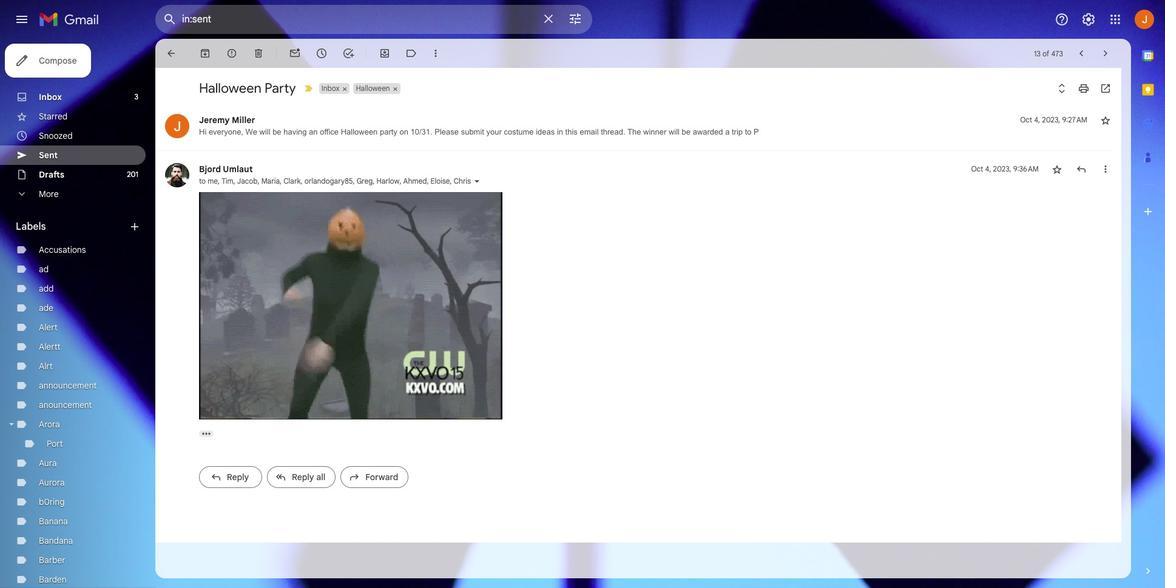 Task type: locate. For each thing, give the bounding box(es) containing it.
barber
[[39, 556, 65, 566]]

halloween
[[199, 80, 262, 97], [356, 84, 390, 93], [341, 127, 378, 137]]

Not starred checkbox
[[1052, 163, 1064, 175]]

jeremy miller
[[199, 115, 255, 126]]

inbox inside 'labels' navigation
[[39, 92, 62, 103]]

0 horizontal spatial reply
[[227, 472, 249, 483]]

will right we
[[260, 127, 270, 137]]

report spam image
[[226, 47, 238, 59]]

oct left the 9:36 am
[[972, 165, 984, 174]]

labels image
[[406, 47, 418, 59]]

oct 4, 2023, 9:27 am
[[1021, 115, 1088, 124]]

accusations
[[39, 245, 86, 256]]

oct
[[1021, 115, 1033, 124], [972, 165, 984, 174]]

oct 4, 2023, 9:36 am cell
[[972, 163, 1039, 175]]

0 vertical spatial 4,
[[1035, 115, 1041, 124]]

,
[[218, 177, 220, 186], [234, 177, 235, 186], [258, 177, 260, 186], [280, 177, 282, 186], [301, 177, 303, 186], [353, 177, 355, 186], [373, 177, 375, 186], [400, 177, 402, 186], [427, 177, 429, 186], [450, 177, 452, 186]]

0 horizontal spatial will
[[260, 127, 270, 137]]

oct for oct 4, 2023, 9:36 am
[[972, 165, 984, 174]]

ad
[[39, 264, 49, 275]]

forward link
[[341, 467, 409, 488]]

drafts
[[39, 169, 64, 180]]

2 will from the left
[[669, 127, 680, 137]]

support image
[[1055, 12, 1070, 27]]

of
[[1043, 49, 1050, 58]]

your
[[487, 127, 502, 137]]

Not starred checkbox
[[1100, 114, 1112, 126]]

1 horizontal spatial to
[[745, 127, 752, 137]]

to left p
[[745, 127, 752, 137]]

party
[[380, 127, 398, 137]]

to me , tim , jacob , maria , clark , orlandogary85 , greg , harlow , ahmed , eloise , chris
[[199, 177, 471, 186]]

, left harlow at the left
[[373, 177, 375, 186]]

201
[[127, 170, 138, 179]]

1 vertical spatial oct
[[972, 165, 984, 174]]

sent
[[39, 150, 58, 161]]

forward
[[366, 472, 398, 483]]

ideas
[[536, 127, 555, 137]]

snooze image
[[316, 47, 328, 59]]

1 horizontal spatial 4,
[[1035, 115, 1041, 124]]

inbox up starred link
[[39, 92, 62, 103]]

inbox inside button
[[322, 84, 340, 93]]

halloween for halloween
[[356, 84, 390, 93]]

13
[[1035, 49, 1041, 58]]

, left tim
[[218, 177, 220, 186]]

labels heading
[[16, 221, 129, 233]]

bjord
[[199, 164, 221, 175]]

0 horizontal spatial inbox
[[39, 92, 62, 103]]

announcement
[[39, 381, 97, 392]]

more
[[39, 189, 59, 200]]

halloween left the party
[[341, 127, 378, 137]]

2023, inside oct 4, 2023, 9:27 am cell
[[1043, 115, 1061, 124]]

, left clark
[[280, 177, 282, 186]]

halloween up jeremy miller
[[199, 80, 262, 97]]

2023,
[[1043, 115, 1061, 124], [994, 165, 1012, 174]]

move to inbox image
[[379, 47, 391, 59]]

0 horizontal spatial 4,
[[986, 165, 992, 174]]

not starred image
[[1100, 114, 1112, 126]]

tab list
[[1132, 39, 1166, 545]]

reply for reply
[[227, 472, 249, 483]]

umlaut
[[223, 164, 253, 175]]

older image
[[1100, 47, 1112, 59]]

oct left 9:27 am on the right top of page
[[1021, 115, 1033, 124]]

0 horizontal spatial be
[[273, 127, 281, 137]]

, left the orlandogary85
[[301, 177, 303, 186]]

party
[[265, 80, 296, 97]]

be left having
[[273, 127, 281, 137]]

alertt link
[[39, 342, 60, 353]]

5 , from the left
[[301, 177, 303, 186]]

1 horizontal spatial oct
[[1021, 115, 1033, 124]]

1 vertical spatial 2023,
[[994, 165, 1012, 174]]

compose
[[39, 55, 77, 66]]

ade
[[39, 303, 53, 314]]

, left maria
[[258, 177, 260, 186]]

p
[[754, 127, 759, 137]]

halloween inside "button"
[[356, 84, 390, 93]]

alert link
[[39, 322, 57, 333]]

reply inside reply link
[[227, 472, 249, 483]]

in
[[557, 127, 563, 137]]

more image
[[430, 47, 442, 59]]

0 vertical spatial to
[[745, 127, 752, 137]]

, left eloise
[[427, 177, 429, 186]]

2023, inside oct 4, 2023, 9:36 am cell
[[994, 165, 1012, 174]]

this
[[566, 127, 578, 137]]

all
[[316, 472, 326, 483]]

submit
[[461, 127, 484, 137]]

be left awarded on the right top of page
[[682, 127, 691, 137]]

4, left the 9:36 am
[[986, 165, 992, 174]]

alertt
[[39, 342, 60, 353]]

delete image
[[253, 47, 265, 59]]

1 horizontal spatial 2023,
[[1043, 115, 1061, 124]]

halloween for halloween party
[[199, 80, 262, 97]]

will right winner
[[669, 127, 680, 137]]

473
[[1052, 49, 1064, 58]]

pumpkin.gif image
[[199, 192, 503, 420]]

jacob
[[237, 177, 258, 186]]

aura
[[39, 458, 57, 469]]

, left chris
[[450, 177, 452, 186]]

4, left 9:27 am on the right top of page
[[1035, 115, 1041, 124]]

2023, left the 9:36 am
[[994, 165, 1012, 174]]

reply inside reply all link
[[292, 472, 314, 483]]

inbox for the inbox button at the top of page
[[322, 84, 340, 93]]

halloween party
[[199, 80, 296, 97]]

2023, left 9:27 am on the right top of page
[[1043, 115, 1061, 124]]

0 vertical spatial oct
[[1021, 115, 1033, 124]]

10 , from the left
[[450, 177, 452, 186]]

1 horizontal spatial will
[[669, 127, 680, 137]]

download attachment pumpkin.gif image
[[433, 397, 446, 410]]

, left greg
[[353, 177, 355, 186]]

1 vertical spatial 4,
[[986, 165, 992, 174]]

9:36 am
[[1014, 165, 1039, 174]]

inbox down snooze "image"
[[322, 84, 340, 93]]

be
[[273, 127, 281, 137], [682, 127, 691, 137]]

reply
[[227, 472, 249, 483], [292, 472, 314, 483]]

list
[[155, 102, 1112, 499]]

1 horizontal spatial inbox
[[322, 84, 340, 93]]

0 horizontal spatial 2023,
[[994, 165, 1012, 174]]

0 horizontal spatial oct
[[972, 165, 984, 174]]

aurora link
[[39, 478, 65, 489]]

save to photos image
[[482, 398, 494, 410]]

2 reply from the left
[[292, 472, 314, 483]]

labels navigation
[[0, 39, 155, 589]]

1 horizontal spatial reply
[[292, 472, 314, 483]]

None search field
[[155, 5, 593, 34]]

0 horizontal spatial to
[[199, 177, 206, 186]]

, down umlaut in the top of the page
[[234, 177, 235, 186]]

an
[[309, 127, 318, 137]]

2023, for 9:27 am
[[1043, 115, 1061, 124]]

inbox link
[[39, 92, 62, 103]]

4,
[[1035, 115, 1041, 124], [986, 165, 992, 174]]

to left me
[[199, 177, 206, 186]]

inbox for inbox 'link'
[[39, 92, 62, 103]]

ad link
[[39, 264, 49, 275]]

a
[[726, 127, 730, 137]]

2 be from the left
[[682, 127, 691, 137]]

accusations link
[[39, 245, 86, 256]]

to
[[745, 127, 752, 137], [199, 177, 206, 186]]

winner
[[644, 127, 667, 137]]

clark
[[284, 177, 301, 186]]

reply all
[[292, 472, 326, 483]]

0 vertical spatial 2023,
[[1043, 115, 1061, 124]]

bandana link
[[39, 536, 73, 547]]

4, for oct 4, 2023, 9:27 am
[[1035, 115, 1041, 124]]

1 reply from the left
[[227, 472, 249, 483]]

1 horizontal spatial be
[[682, 127, 691, 137]]

the
[[628, 127, 641, 137]]

10/31.
[[411, 127, 433, 137]]

13 of 473
[[1035, 49, 1064, 58]]

halloween down move to inbox image
[[356, 84, 390, 93]]

reply all link
[[267, 467, 336, 488]]

Search mail text field
[[182, 13, 534, 25]]

, left ahmed
[[400, 177, 402, 186]]

add link
[[39, 284, 54, 294]]



Task type: describe. For each thing, give the bounding box(es) containing it.
greg
[[357, 177, 373, 186]]

add attachment to drive pumpkin.gif image
[[457, 397, 470, 410]]

gmail image
[[39, 7, 105, 32]]

7 , from the left
[[373, 177, 375, 186]]

starred
[[39, 111, 68, 122]]

1 will from the left
[[260, 127, 270, 137]]

snoozed link
[[39, 131, 73, 141]]

aura link
[[39, 458, 57, 469]]

search mail image
[[159, 8, 181, 30]]

eloise
[[431, 177, 450, 186]]

b0ring
[[39, 497, 65, 508]]

maria
[[261, 177, 280, 186]]

arora
[[39, 420, 60, 430]]

office
[[320, 127, 339, 137]]

email
[[580, 127, 599, 137]]

settings image
[[1082, 12, 1096, 27]]

9:27 am
[[1063, 115, 1088, 124]]

ahmed
[[403, 177, 427, 186]]

starred link
[[39, 111, 68, 122]]

4, for oct 4, 2023, 9:36 am
[[986, 165, 992, 174]]

sent link
[[39, 150, 58, 161]]

back to sent mail image
[[165, 47, 177, 59]]

aurora
[[39, 478, 65, 489]]

on
[[400, 127, 409, 137]]

2 , from the left
[[234, 177, 235, 186]]

show details image
[[474, 178, 481, 185]]

everyone,
[[209, 127, 243, 137]]

having
[[284, 127, 307, 137]]

drafts link
[[39, 169, 64, 180]]

3
[[134, 92, 138, 101]]

1 be from the left
[[273, 127, 281, 137]]

anouncement link
[[39, 400, 92, 411]]

bandana
[[39, 536, 73, 547]]

anouncement
[[39, 400, 92, 411]]

b0ring link
[[39, 497, 65, 508]]

4 , from the left
[[280, 177, 282, 186]]

2023, for 9:36 am
[[994, 165, 1012, 174]]

thread.
[[601, 127, 626, 137]]

hi everyone, we will be having an office halloween party on 10/31. please submit your costume ideas in this email thread. the winner will be awarded a trip to p
[[199, 127, 759, 137]]

barden
[[39, 575, 67, 586]]

more button
[[0, 185, 146, 204]]

chris
[[454, 177, 471, 186]]

alert
[[39, 322, 57, 333]]

arora link
[[39, 420, 60, 430]]

trip
[[732, 127, 743, 137]]

me
[[208, 177, 218, 186]]

labels
[[16, 221, 46, 233]]

orlandogary85
[[305, 177, 353, 186]]

newer image
[[1076, 47, 1088, 59]]

banana
[[39, 517, 68, 528]]

8 , from the left
[[400, 177, 402, 186]]

we
[[246, 127, 257, 137]]

reply link
[[199, 467, 262, 488]]

inbox button
[[319, 83, 341, 94]]

port link
[[47, 439, 63, 450]]

ade link
[[39, 303, 53, 314]]

clear search image
[[537, 7, 561, 31]]

bjord umlaut
[[199, 164, 253, 175]]

halloween button
[[354, 83, 391, 94]]

1 , from the left
[[218, 177, 220, 186]]

6 , from the left
[[353, 177, 355, 186]]

archive image
[[199, 47, 211, 59]]

snoozed
[[39, 131, 73, 141]]

advanced search options image
[[563, 7, 588, 31]]

not starred image
[[1052, 163, 1064, 175]]

hi
[[199, 127, 207, 137]]

oct for oct 4, 2023, 9:27 am
[[1021, 115, 1033, 124]]

jeremy
[[199, 115, 230, 126]]

3 , from the left
[[258, 177, 260, 186]]

alrt
[[39, 361, 53, 372]]

awarded
[[693, 127, 723, 137]]

oct 4, 2023, 9:36 am
[[972, 165, 1039, 174]]

reply for reply all
[[292, 472, 314, 483]]

alrt link
[[39, 361, 53, 372]]

main menu image
[[15, 12, 29, 27]]

oct 4, 2023, 9:27 am cell
[[1021, 114, 1088, 126]]

barden link
[[39, 575, 67, 586]]

add
[[39, 284, 54, 294]]

barber link
[[39, 556, 65, 566]]

announcement link
[[39, 381, 97, 392]]

harlow
[[377, 177, 400, 186]]

1 vertical spatial to
[[199, 177, 206, 186]]

banana link
[[39, 517, 68, 528]]

add to tasks image
[[342, 47, 355, 59]]

list containing jeremy miller
[[155, 102, 1112, 499]]

miller
[[232, 115, 255, 126]]

show trimmed content image
[[199, 431, 214, 437]]

costume
[[504, 127, 534, 137]]

compose button
[[5, 44, 91, 78]]

tim
[[222, 177, 234, 186]]

port
[[47, 439, 63, 450]]

9 , from the left
[[427, 177, 429, 186]]



Task type: vqa. For each thing, say whether or not it's contained in the screenshot.
edit related to art 1 conversation
no



